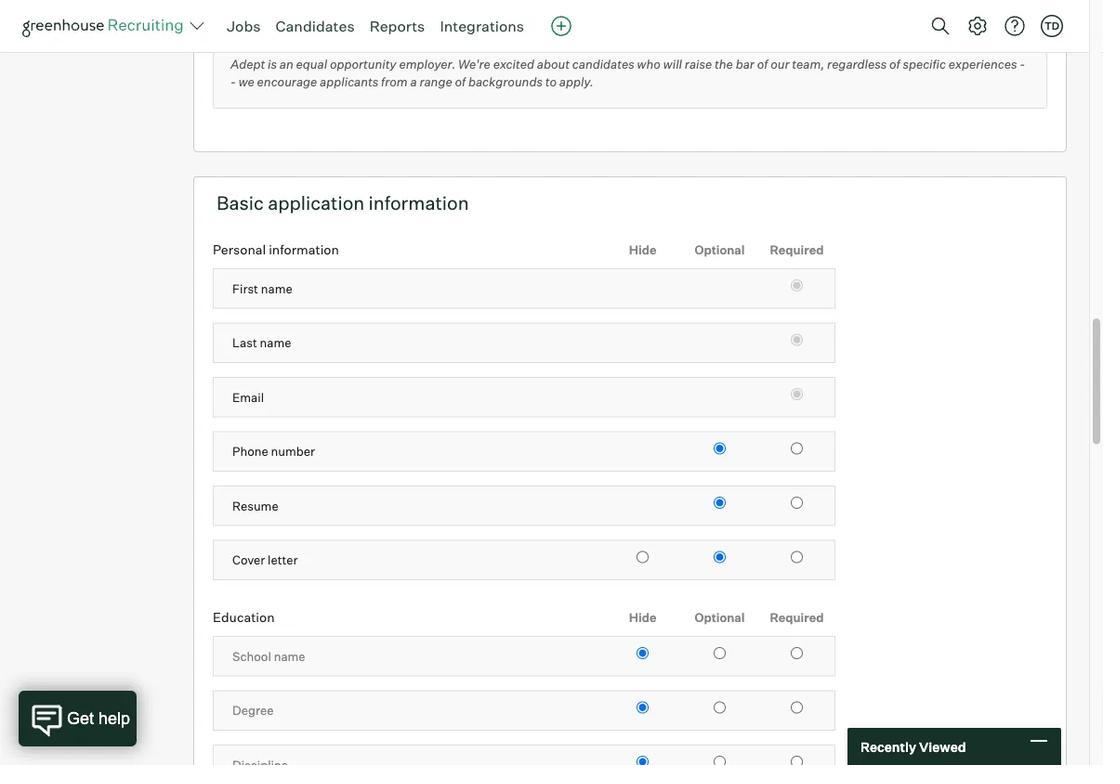 Task type: describe. For each thing, give the bounding box(es) containing it.
resume
[[232, 499, 278, 514]]

encourage
[[257, 75, 317, 89]]

backgrounds
[[468, 75, 543, 89]]

is
[[268, 56, 277, 71]]

viewed
[[919, 739, 966, 755]]

education
[[213, 610, 275, 626]]

required for education
[[770, 610, 824, 625]]

configure image
[[967, 15, 989, 37]]

td button
[[1041, 15, 1063, 37]]

basic
[[217, 192, 264, 215]]

experiences
[[949, 56, 1017, 71]]

recently
[[861, 739, 916, 755]]

reports
[[370, 17, 425, 35]]

range
[[420, 75, 452, 89]]

phone
[[232, 444, 268, 459]]

who
[[637, 56, 661, 71]]

phone number
[[232, 444, 315, 459]]

school name
[[232, 649, 305, 664]]

jobs
[[227, 17, 261, 35]]

cover letter
[[232, 553, 298, 568]]

td
[[1045, 20, 1060, 32]]

search image
[[929, 15, 952, 37]]

1 vertical spatial information
[[269, 242, 339, 258]]

application
[[268, 192, 365, 215]]

recently viewed
[[861, 739, 966, 755]]

integrations
[[440, 17, 524, 35]]

name for school name
[[274, 649, 305, 664]]

1 horizontal spatial of
[[757, 56, 768, 71]]

applicants
[[320, 75, 379, 89]]

last
[[232, 336, 257, 351]]

specific
[[903, 56, 946, 71]]

school
[[232, 649, 271, 664]]

reports link
[[370, 17, 425, 35]]

integrations link
[[440, 17, 524, 35]]

last name
[[232, 336, 291, 351]]

required for personal information
[[770, 242, 824, 257]]

employer.
[[399, 56, 456, 71]]

opportunity
[[330, 56, 397, 71]]

from
[[381, 75, 408, 89]]

personal
[[213, 242, 266, 258]]

to
[[545, 75, 557, 89]]

regardless
[[827, 56, 887, 71]]

0 horizontal spatial of
[[455, 75, 466, 89]]

the
[[715, 56, 733, 71]]

0 vertical spatial information
[[369, 192, 469, 215]]



Task type: locate. For each thing, give the bounding box(es) containing it.
of left 'specific'
[[890, 56, 900, 71]]

we're
[[458, 56, 491, 71]]

information
[[369, 192, 469, 215], [269, 242, 339, 258]]

degree
[[232, 704, 274, 719]]

we
[[239, 75, 254, 89]]

of down we're
[[455, 75, 466, 89]]

number
[[271, 444, 315, 459]]

an
[[280, 56, 293, 71]]

0 vertical spatial optional
[[695, 242, 745, 257]]

hide
[[629, 242, 657, 257], [629, 610, 657, 625]]

will
[[663, 56, 682, 71]]

name right first
[[261, 281, 292, 296]]

adept
[[231, 56, 265, 71]]

required
[[770, 242, 824, 257], [770, 610, 824, 625]]

equal
[[296, 56, 327, 71]]

bar
[[736, 56, 755, 71]]

1 vertical spatial name
[[260, 336, 291, 351]]

2 vertical spatial name
[[274, 649, 305, 664]]

letter
[[268, 553, 298, 568]]

2 horizontal spatial of
[[890, 56, 900, 71]]

name right last
[[260, 336, 291, 351]]

personal information
[[213, 242, 339, 258]]

1 required from the top
[[770, 242, 824, 257]]

cover
[[232, 553, 265, 568]]

jobs link
[[227, 17, 261, 35]]

of right bar
[[757, 56, 768, 71]]

td button
[[1037, 11, 1067, 41]]

optional for personal information
[[695, 242, 745, 257]]

1 horizontal spatial -
[[1020, 56, 1025, 71]]

2 hide from the top
[[629, 610, 657, 625]]

1 horizontal spatial information
[[369, 192, 469, 215]]

optional
[[695, 242, 745, 257], [695, 610, 745, 625]]

-
[[1020, 56, 1025, 71], [231, 75, 236, 89]]

email
[[232, 390, 264, 405]]

1 vertical spatial required
[[770, 610, 824, 625]]

about
[[537, 56, 570, 71]]

0 vertical spatial hide
[[629, 242, 657, 257]]

hide for personal information
[[629, 242, 657, 257]]

excited
[[493, 56, 534, 71]]

adept is an equal opportunity employer. we're excited about candidates who will raise the bar of our team, regardless of specific experiences - - we encourage applicants from a range of backgrounds to apply.
[[231, 56, 1025, 89]]

2 optional from the top
[[695, 610, 745, 625]]

greenhouse recruiting image
[[22, 15, 190, 37]]

0 horizontal spatial -
[[231, 75, 236, 89]]

hide for education
[[629, 610, 657, 625]]

of
[[757, 56, 768, 71], [890, 56, 900, 71], [455, 75, 466, 89]]

0 vertical spatial name
[[261, 281, 292, 296]]

1 vertical spatial hide
[[629, 610, 657, 625]]

- left we in the left top of the page
[[231, 75, 236, 89]]

1 vertical spatial -
[[231, 75, 236, 89]]

2 required from the top
[[770, 610, 824, 625]]

1 vertical spatial optional
[[695, 610, 745, 625]]

apply.
[[559, 75, 594, 89]]

0 horizontal spatial information
[[269, 242, 339, 258]]

first
[[232, 281, 258, 296]]

candidates
[[572, 56, 635, 71]]

0 vertical spatial required
[[770, 242, 824, 257]]

raise
[[685, 56, 712, 71]]

a
[[410, 75, 417, 89]]

None radio
[[791, 280, 803, 292], [791, 334, 803, 346], [791, 443, 803, 455], [714, 497, 726, 510], [714, 552, 726, 564], [637, 648, 649, 660], [637, 702, 649, 714], [714, 702, 726, 714], [791, 702, 803, 714], [637, 757, 649, 766], [791, 280, 803, 292], [791, 334, 803, 346], [791, 443, 803, 455], [714, 497, 726, 510], [714, 552, 726, 564], [637, 648, 649, 660], [637, 702, 649, 714], [714, 702, 726, 714], [791, 702, 803, 714], [637, 757, 649, 766]]

name
[[261, 281, 292, 296], [260, 336, 291, 351], [274, 649, 305, 664]]

- right experiences
[[1020, 56, 1025, 71]]

our
[[771, 56, 790, 71]]

candidates
[[276, 17, 355, 35]]

None radio
[[791, 389, 803, 401], [714, 443, 726, 455], [791, 497, 803, 510], [637, 552, 649, 564], [791, 552, 803, 564], [714, 648, 726, 660], [791, 648, 803, 660], [714, 757, 726, 766], [791, 757, 803, 766], [791, 389, 803, 401], [714, 443, 726, 455], [791, 497, 803, 510], [637, 552, 649, 564], [791, 552, 803, 564], [714, 648, 726, 660], [791, 648, 803, 660], [714, 757, 726, 766], [791, 757, 803, 766]]

1 optional from the top
[[695, 242, 745, 257]]

team,
[[792, 56, 825, 71]]

optional for education
[[695, 610, 745, 625]]

candidates link
[[276, 17, 355, 35]]

name for first name
[[261, 281, 292, 296]]

basic application information
[[217, 192, 469, 215]]

name for last name
[[260, 336, 291, 351]]

first name
[[232, 281, 292, 296]]

name right school
[[274, 649, 305, 664]]

1 hide from the top
[[629, 242, 657, 257]]

0 vertical spatial -
[[1020, 56, 1025, 71]]



Task type: vqa. For each thing, say whether or not it's contained in the screenshot.
the Hide to the bottom
yes



